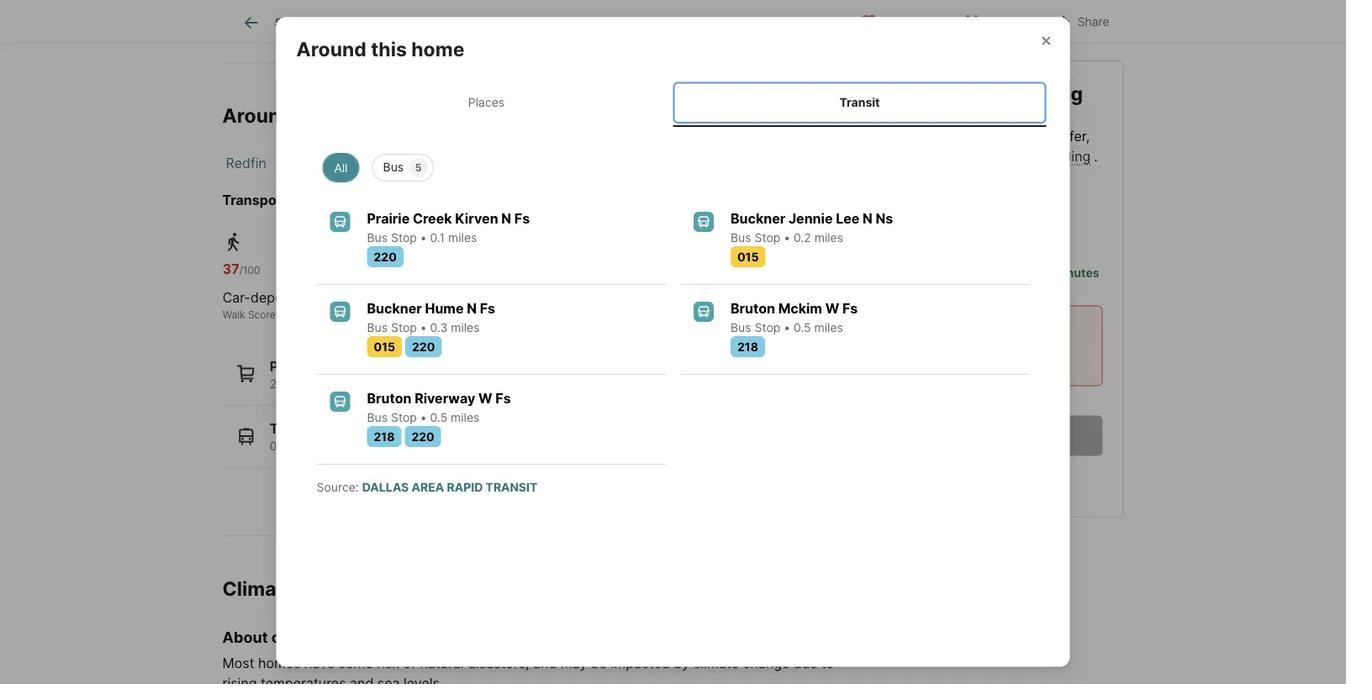 Task type: locate. For each thing, give the bounding box(es) containing it.
risks
[[300, 577, 346, 601], [330, 629, 366, 647]]

is down accepted
[[995, 148, 1005, 164]]

31
[[339, 377, 352, 391]]

some
[[371, 289, 407, 306]]

0 horizontal spatial bus image
[[330, 302, 350, 322]]

n left the ns
[[863, 210, 873, 227]]

0 vertical spatial w
[[826, 300, 839, 316]]

2 vertical spatial this
[[909, 148, 933, 164]]

1 horizontal spatial /100
[[389, 264, 409, 276]]

w right parks
[[478, 390, 492, 406]]

miles down kirven
[[448, 230, 477, 245]]

• left 0.1
[[420, 230, 427, 245]]

0 vertical spatial 218
[[738, 340, 758, 354]]

n
[[501, 210, 511, 227], [863, 210, 873, 227], [467, 300, 477, 316]]

/100 inside 34 /100
[[389, 264, 409, 276]]

transit
[[486, 480, 538, 494]]

2 /100 from the left
[[389, 264, 409, 276]]

this down seller
[[909, 148, 933, 164]]

and down some
[[350, 676, 374, 685]]

miles for riverway
[[451, 410, 480, 425]]

0 vertical spatial 5
[[415, 161, 422, 174]]

1 horizontal spatial buckner
[[731, 210, 786, 227]]

home up dallas in the top left of the page
[[337, 104, 391, 128]]

• for riverway
[[420, 410, 427, 425]]

1 horizontal spatial transit
[[371, 309, 403, 321]]

stop for hume
[[391, 320, 417, 335]]

stop inside buckner hume n fs bus stop • 0.3 miles
[[391, 320, 417, 335]]

kirven
[[455, 210, 498, 227]]

pending up an
[[1006, 82, 1083, 105]]

stop
[[391, 230, 417, 245], [755, 230, 781, 245], [391, 320, 417, 335], [755, 320, 781, 335], [391, 410, 417, 425]]

x-out
[[987, 15, 1019, 29]]

1 vertical spatial transit
[[371, 309, 403, 321]]

1 horizontal spatial score
[[406, 309, 433, 321]]

0.5 for mckim
[[794, 320, 811, 335]]

1 vertical spatial buckner
[[367, 300, 422, 316]]

bruton for bruton riverway w fs
[[367, 390, 412, 406]]

tax
[[606, 15, 624, 30]]

5 for 5 minutes
[[1043, 266, 1050, 280]]

n right kirven
[[501, 210, 511, 227]]

w
[[826, 300, 839, 316], [478, 390, 492, 406]]

places down property details tab at the left of page
[[468, 95, 505, 110]]

220
[[374, 250, 397, 264], [412, 340, 435, 354], [412, 430, 435, 444], [322, 440, 344, 454]]

miles down the jennie
[[815, 230, 843, 245]]

transit up 015,
[[270, 421, 316, 438]]

bruton for bruton mckim w fs
[[731, 300, 775, 316]]

w inside bruton mckim w fs bus stop • 0.5 miles 218
[[826, 300, 839, 316]]

this down overview
[[371, 37, 407, 61]]

2 left groceries,
[[270, 377, 277, 391]]

® down the 'dependent'
[[275, 309, 282, 321]]

1 horizontal spatial places
[[468, 95, 505, 110]]

2 horizontal spatial home
[[927, 82, 981, 105]]

transit left this
[[840, 95, 880, 110]]

• left 0.2
[[784, 230, 791, 245]]

0 horizontal spatial bruton
[[367, 390, 412, 406]]

property
[[936, 148, 991, 164]]

bruton right the 31
[[367, 390, 412, 406]]

fs right hume
[[480, 300, 495, 316]]

stop for riverway
[[391, 410, 417, 425]]

0.5 down mckim
[[794, 320, 811, 335]]

Write a message... text field
[[896, 316, 1089, 376]]

around this home down overview
[[296, 37, 465, 61]]

pending down offer,
[[1039, 148, 1091, 164]]

buckner down 34 /100
[[367, 300, 422, 316]]

is
[[985, 82, 1001, 105], [995, 148, 1005, 164]]

miles down the riverway
[[451, 410, 480, 425]]

favorite button
[[846, 4, 943, 38]]

bus image for buckner hume n fs
[[330, 302, 350, 322]]

0 vertical spatial is
[[985, 82, 1001, 105]]

0 horizontal spatial around
[[222, 104, 293, 128]]

1 horizontal spatial home
[[411, 37, 465, 61]]

0 horizontal spatial /100
[[239, 264, 260, 276]]

home inside dialog
[[411, 37, 465, 61]]

0 horizontal spatial n
[[467, 300, 477, 316]]

0 horizontal spatial 2
[[270, 377, 277, 391]]

1 horizontal spatial n
[[501, 210, 511, 227]]

pending link
[[1039, 148, 1091, 164]]

source: dallas area rapid transit
[[317, 480, 538, 494]]

area
[[412, 480, 444, 494]]

0 vertical spatial and
[[882, 148, 906, 164]]

1 /100 from the left
[[239, 264, 260, 276]]

• inside bruton mckim w fs bus stop • 0.5 miles 218
[[784, 320, 791, 335]]

miles right 0.3
[[451, 320, 480, 335]]

bruton left mckim
[[731, 300, 775, 316]]

0 vertical spatial risks
[[300, 577, 346, 601]]

0 vertical spatial this
[[371, 37, 407, 61]]

0 horizontal spatial 0.5
[[430, 410, 448, 425]]

an
[[1038, 128, 1053, 144]]

around this home up texas link
[[222, 104, 391, 128]]

1 vertical spatial climate
[[693, 656, 739, 672]]

overview tab
[[334, 3, 424, 43]]

1 ® from the left
[[275, 309, 282, 321]]

score for dependent
[[248, 309, 275, 321]]

now
[[1009, 148, 1036, 164]]

dallas area rapid transit link
[[362, 480, 538, 494]]

0 vertical spatial around this home
[[296, 37, 465, 61]]

miles for mckim
[[815, 320, 843, 335]]

tab list containing search
[[222, 0, 781, 43]]

risk
[[377, 656, 400, 672]]

015,
[[270, 440, 293, 454]]

• inside buckner hume n fs bus stop • 0.3 miles
[[420, 320, 427, 335]]

5 for 5
[[415, 161, 422, 174]]

stop left 0.2
[[755, 230, 781, 245]]

0 vertical spatial tab list
[[222, 0, 781, 43]]

this inside the seller has accepted an offer, and this property is now
[[909, 148, 933, 164]]

score inside some transit transit score ®
[[406, 309, 433, 321]]

of
[[403, 656, 416, 672]]

and down the
[[882, 148, 906, 164]]

bruton inside bruton riverway w fs bus stop • 0.5 miles
[[367, 390, 412, 406]]

1 vertical spatial tab list
[[296, 79, 1050, 127]]

fs right mckim
[[843, 300, 858, 316]]

and
[[882, 148, 906, 164], [533, 656, 557, 672], [350, 676, 374, 685]]

places inside tab
[[468, 95, 505, 110]]

places for places
[[468, 95, 505, 110]]

bus image
[[330, 212, 350, 232], [694, 212, 714, 232], [330, 392, 350, 412]]

2 score from the left
[[406, 309, 433, 321]]

1 vertical spatial places
[[270, 358, 313, 375]]

015 up bruton mckim w fs bus stop • 0.5 miles 218 on the right of page
[[738, 250, 759, 264]]

/100 up car-
[[239, 264, 260, 276]]

transit down 'some'
[[371, 309, 403, 321]]

n inside buckner jennie lee n ns bus stop • 0.2 miles 015
[[863, 210, 873, 227]]

n right hume
[[467, 300, 477, 316]]

fs right parks
[[496, 390, 511, 406]]

n inside prairie creek kirven n fs bus stop • 0.1 miles 220
[[501, 210, 511, 227]]

/100 up 'some'
[[389, 264, 409, 276]]

dallas
[[362, 480, 409, 494]]

0 vertical spatial bruton
[[731, 300, 775, 316]]

1 horizontal spatial 015
[[738, 250, 759, 264]]

transportation near 2617 blanton st
[[222, 192, 460, 209]]

transit
[[840, 95, 880, 110], [371, 309, 403, 321], [270, 421, 316, 438]]

0 horizontal spatial score
[[248, 309, 275, 321]]

1 score from the left
[[248, 309, 275, 321]]

0 vertical spatial climate
[[271, 629, 326, 647]]

buckner jennie lee n ns bus stop • 0.2 miles 015
[[731, 210, 893, 264]]

near
[[324, 192, 354, 209]]

2 left parks
[[425, 377, 432, 391]]

w inside bruton riverway w fs bus stop • 0.5 miles
[[478, 390, 492, 406]]

favorite
[[884, 15, 928, 29]]

2 horizontal spatial n
[[863, 210, 873, 227]]

buckner inside buckner hume n fs bus stop • 0.3 miles
[[367, 300, 422, 316]]

1 vertical spatial 015
[[374, 340, 395, 354]]

015 inside buckner jennie lee n ns bus stop • 0.2 miles 015
[[738, 250, 759, 264]]

bruton inside bruton mckim w fs bus stop • 0.5 miles 218
[[731, 300, 775, 316]]

0 horizontal spatial 5
[[415, 161, 422, 174]]

5
[[415, 161, 422, 174], [1043, 266, 1050, 280]]

0 horizontal spatial ®
[[275, 309, 282, 321]]

around this home inside dialog
[[296, 37, 465, 61]]

1 vertical spatial w
[[478, 390, 492, 406]]

miles
[[448, 230, 477, 245], [815, 230, 843, 245], [451, 320, 480, 335], [815, 320, 843, 335], [451, 410, 480, 425]]

1 vertical spatial around this home
[[222, 104, 391, 128]]

0.5 inside bruton riverway w fs bus stop • 0.5 miles
[[430, 410, 448, 425]]

fs right kirven
[[514, 210, 530, 227]]

37
[[223, 261, 239, 277]]

0.5 inside bruton mckim w fs bus stop • 0.5 miles 218
[[794, 320, 811, 335]]

property
[[443, 15, 491, 30]]

score down the transit
[[406, 309, 433, 321]]

list box
[[310, 147, 1036, 182]]

climate up homes
[[271, 629, 326, 647]]

0 vertical spatial around
[[296, 37, 367, 61]]

1 horizontal spatial climate
[[693, 656, 739, 672]]

tab list containing places
[[296, 79, 1050, 127]]

redfin
[[226, 155, 266, 172]]

sea
[[377, 676, 400, 685]]

0 vertical spatial buckner
[[731, 210, 786, 227]]

0 horizontal spatial w
[[478, 390, 492, 406]]

score inside 'car-dependent walk score ®'
[[248, 309, 275, 321]]

hume
[[425, 300, 464, 316]]

0.1
[[430, 230, 445, 245]]

stop inside bruton riverway w fs bus stop • 0.5 miles
[[391, 410, 417, 425]]

220 right the 218,
[[322, 440, 344, 454]]

tab list
[[222, 0, 781, 43], [296, 79, 1050, 127]]

bruton
[[731, 300, 775, 316], [367, 390, 412, 406]]

bus image for bruton mckim w fs
[[694, 302, 714, 322]]

• down the riverway
[[420, 410, 427, 425]]

property details tab
[[424, 3, 550, 43]]

bus image for buckner jennie lee n ns
[[694, 212, 714, 232]]

home up has
[[927, 82, 981, 105]]

home down property
[[411, 37, 465, 61]]

1 horizontal spatial around
[[296, 37, 367, 61]]

2617
[[357, 192, 389, 209]]

miles inside bruton mckim w fs bus stop • 0.5 miles 218
[[815, 320, 843, 335]]

1 horizontal spatial 218
[[738, 340, 758, 354]]

stop down prairie
[[391, 230, 417, 245]]

0 horizontal spatial buckner
[[367, 300, 422, 316]]

1 horizontal spatial 5
[[1043, 266, 1050, 280]]

stop inside buckner jennie lee n ns bus stop • 0.2 miles 015
[[755, 230, 781, 245]]

2 vertical spatial and
[[350, 676, 374, 685]]

1 horizontal spatial w
[[826, 300, 839, 316]]

buckner inside buckner jennie lee n ns bus stop • 0.2 miles 015
[[731, 210, 786, 227]]

0 vertical spatial 015
[[738, 250, 759, 264]]

most homes have some risk of natural disasters, and may be impacted by climate change due to rising temperatures and sea levels.
[[222, 656, 834, 685]]

fs inside buckner hume n fs bus stop • 0.3 miles
[[480, 300, 495, 316]]

stop inside bruton mckim w fs bus stop • 0.5 miles 218
[[755, 320, 781, 335]]

buckner
[[731, 210, 786, 227], [367, 300, 422, 316]]

015 up the places 2 groceries, 31 restaurants, 2 parks
[[374, 340, 395, 354]]

1 horizontal spatial bus image
[[694, 302, 714, 322]]

• inside prairie creek kirven n fs bus stop • 0.1 miles 220
[[420, 230, 427, 245]]

® inside some transit transit score ®
[[433, 309, 440, 321]]

transit for transit
[[840, 95, 880, 110]]

2 vertical spatial transit
[[270, 421, 316, 438]]

220 down 0.3
[[412, 340, 435, 354]]

0 horizontal spatial climate
[[271, 629, 326, 647]]

rising
[[222, 676, 257, 685]]

220 down bruton riverway w fs bus stop • 0.5 miles
[[412, 430, 435, 444]]

groceries,
[[280, 377, 335, 391]]

transit inside some transit transit score ®
[[371, 309, 403, 321]]

220 down prairie
[[374, 250, 397, 264]]

/100 inside 37 /100
[[239, 264, 260, 276]]

5 up the blanton
[[415, 161, 422, 174]]

miles inside bruton riverway w fs bus stop • 0.5 miles
[[451, 410, 480, 425]]

transit inside tab
[[840, 95, 880, 110]]

bruton riverway w fs bus stop • 0.5 miles
[[367, 390, 511, 425]]

fs for bruton mckim w fs
[[843, 300, 858, 316]]

1 vertical spatial around
[[222, 104, 293, 128]]

around down search
[[296, 37, 367, 61]]

• left 0.3
[[420, 320, 427, 335]]

miles inside buckner hume n fs bus stop • 0.3 miles
[[451, 320, 480, 335]]

fs inside bruton mckim w fs bus stop • 0.5 miles 218
[[843, 300, 858, 316]]

2 horizontal spatial transit
[[840, 95, 880, 110]]

home
[[411, 37, 465, 61], [927, 82, 981, 105], [337, 104, 391, 128]]

1 horizontal spatial and
[[533, 656, 557, 672]]

0 horizontal spatial transit
[[270, 421, 316, 438]]

schools tab
[[684, 3, 768, 43]]

• inside bruton riverway w fs bus stop • 0.5 miles
[[420, 410, 427, 425]]

1 vertical spatial 0.5
[[430, 410, 448, 425]]

1 horizontal spatial ®
[[433, 309, 440, 321]]

transit inside transit 015, 218, 220
[[270, 421, 316, 438]]

2 horizontal spatial and
[[882, 148, 906, 164]]

some
[[339, 656, 373, 672]]

stop down mckim
[[755, 320, 781, 335]]

/100
[[239, 264, 260, 276], [389, 264, 409, 276]]

about climate risks
[[222, 629, 366, 647]]

1 bus image from the left
[[330, 302, 350, 322]]

around
[[296, 37, 367, 61], [222, 104, 293, 128]]

• for mckim
[[784, 320, 791, 335]]

1 horizontal spatial 2
[[425, 377, 432, 391]]

around this home
[[296, 37, 465, 61], [222, 104, 391, 128]]

bus image for prairie creek kirven n fs
[[330, 212, 350, 232]]

risks up some
[[330, 629, 366, 647]]

jennie
[[789, 210, 833, 227]]

5 inside around this home dialog
[[415, 161, 422, 174]]

1 vertical spatial this
[[297, 104, 333, 128]]

015
[[738, 250, 759, 264], [374, 340, 395, 354]]

218
[[738, 340, 758, 354], [374, 430, 395, 444]]

risks up about climate risks
[[300, 577, 346, 601]]

1 vertical spatial 5
[[1043, 266, 1050, 280]]

riverway
[[415, 390, 475, 406]]

this
[[371, 37, 407, 61], [297, 104, 333, 128], [909, 148, 933, 164]]

0.5 down the riverway
[[430, 410, 448, 425]]

fs inside prairie creek kirven n fs bus stop • 0.1 miles 220
[[514, 210, 530, 227]]

0 horizontal spatial places
[[270, 358, 313, 375]]

1 horizontal spatial bruton
[[731, 300, 775, 316]]

miles down mckim
[[815, 320, 843, 335]]

1 2 from the left
[[270, 377, 277, 391]]

this up texas link
[[297, 104, 333, 128]]

2 2 from the left
[[425, 377, 432, 391]]

miles for hume
[[451, 320, 480, 335]]

miles inside prairie creek kirven n fs bus stop • 0.1 miles 220
[[448, 230, 477, 245]]

0 vertical spatial transit
[[840, 95, 880, 110]]

w right mckim
[[826, 300, 839, 316]]

is up accepted
[[985, 82, 1001, 105]]

around this home element
[[296, 17, 485, 61]]

places inside the places 2 groceries, 31 restaurants, 2 parks
[[270, 358, 313, 375]]

1 horizontal spatial this
[[371, 37, 407, 61]]

2 ® from the left
[[433, 309, 440, 321]]

34 /100
[[371, 261, 409, 277]]

5 left the minutes
[[1043, 266, 1050, 280]]

• down mckim
[[784, 320, 791, 335]]

bus image
[[330, 302, 350, 322], [694, 302, 714, 322]]

1 vertical spatial and
[[533, 656, 557, 672]]

texas link
[[293, 155, 330, 172]]

list box containing bus
[[310, 147, 1036, 182]]

0 vertical spatial places
[[468, 95, 505, 110]]

places up groceries,
[[270, 358, 313, 375]]

climate right by
[[693, 656, 739, 672]]

stop down restaurants,
[[391, 410, 417, 425]]

around up the redfin link
[[222, 104, 293, 128]]

2 bus image from the left
[[694, 302, 714, 322]]

® down the transit
[[433, 309, 440, 321]]

220 inside prairie creek kirven n fs bus stop • 0.1 miles 220
[[374, 250, 397, 264]]

fs inside bruton riverway w fs bus stop • 0.5 miles
[[496, 390, 511, 406]]

score right walk
[[248, 309, 275, 321]]

search
[[275, 15, 315, 30]]

0 horizontal spatial and
[[350, 676, 374, 685]]

1 vertical spatial is
[[995, 148, 1005, 164]]

bus inside bruton riverway w fs bus stop • 0.5 miles
[[367, 410, 388, 425]]

stop down 'some'
[[391, 320, 417, 335]]

1 vertical spatial bruton
[[367, 390, 412, 406]]

® inside 'car-dependent walk score ®'
[[275, 309, 282, 321]]

alert
[[882, 390, 1089, 402]]

score
[[248, 309, 275, 321], [406, 309, 433, 321]]

1 horizontal spatial 0.5
[[794, 320, 811, 335]]

0 horizontal spatial 218
[[374, 430, 395, 444]]

2 horizontal spatial this
[[909, 148, 933, 164]]

0 vertical spatial 0.5
[[794, 320, 811, 335]]

buckner left the jennie
[[731, 210, 786, 227]]

and left may
[[533, 656, 557, 672]]



Task type: vqa. For each thing, say whether or not it's contained in the screenshot.
• related to Mckim
yes



Task type: describe. For each thing, give the bounding box(es) containing it.
minutes
[[1053, 266, 1100, 280]]

218 inside bruton mckim w fs bus stop • 0.5 miles 218
[[738, 340, 758, 354]]

ns
[[876, 210, 893, 227]]

/100 for 37
[[239, 264, 260, 276]]

buckner for buckner hume n fs
[[367, 300, 422, 316]]

score for transit
[[406, 309, 433, 321]]

by
[[674, 656, 690, 672]]

source:
[[317, 480, 359, 494]]

stop for mckim
[[755, 320, 781, 335]]

® for dependent
[[275, 309, 282, 321]]

n for ns
[[863, 210, 873, 227]]

bus inside prairie creek kirven n fs bus stop • 0.1 miles 220
[[367, 230, 388, 245]]

details
[[494, 15, 531, 30]]

share button
[[1040, 4, 1124, 38]]

redfin link
[[226, 155, 266, 172]]

1 vertical spatial 218
[[374, 430, 395, 444]]

buckner hume n fs bus stop • 0.3 miles
[[367, 300, 495, 335]]

car-
[[223, 289, 251, 306]]

bruton mckim w fs bus stop • 0.5 miles 218
[[731, 300, 858, 354]]

mckim
[[778, 300, 822, 316]]

bus inside buckner hume n fs bus stop • 0.3 miles
[[367, 320, 388, 335]]

may
[[561, 656, 587, 672]]

transit 015, 218, 220
[[270, 421, 344, 454]]

w for riverway
[[478, 390, 492, 406]]

transit for transit 015, 218, 220
[[270, 421, 316, 438]]

property details
[[443, 15, 531, 30]]

the
[[882, 128, 906, 144]]

• for hume
[[420, 320, 427, 335]]

sale & tax history
[[568, 15, 665, 30]]

dallas redfin agenttami carter image
[[882, 212, 941, 271]]

most
[[222, 656, 254, 672]]

x-out button
[[949, 4, 1033, 38]]

fs for bruton riverway w fs
[[496, 390, 511, 406]]

1 vertical spatial pending
[[1039, 148, 1091, 164]]

is inside the seller has accepted an offer, and this property is now
[[995, 148, 1005, 164]]

accepted
[[974, 128, 1034, 144]]

dallas county
[[357, 155, 445, 172]]

and inside the seller has accepted an offer, and this property is now
[[882, 148, 906, 164]]

0 horizontal spatial home
[[337, 104, 391, 128]]

about
[[222, 629, 268, 647]]

bus image for bruton riverway w fs
[[330, 392, 350, 412]]

lee
[[836, 210, 860, 227]]

218,
[[296, 440, 319, 454]]

all
[[334, 160, 348, 175]]

change
[[743, 656, 790, 672]]

temperatures
[[261, 676, 346, 685]]

creek
[[413, 210, 452, 227]]

climate inside most homes have some risk of natural disasters, and may be impacted by climate change due to rising temperatures and sea levels.
[[693, 656, 739, 672]]

walk
[[223, 309, 245, 321]]

county
[[399, 155, 445, 172]]

schools
[[703, 15, 749, 30]]

prairie
[[367, 210, 410, 227]]

levels.
[[404, 676, 443, 685]]

this inside dialog
[[371, 37, 407, 61]]

be
[[591, 656, 607, 672]]

transportation
[[222, 192, 321, 209]]

impacted
[[611, 656, 670, 672]]

this home is pending
[[882, 82, 1083, 105]]

have
[[304, 656, 335, 672]]

34
[[371, 261, 389, 277]]

5 minutes
[[1043, 266, 1100, 280]]

to
[[821, 656, 834, 672]]

w for mckim
[[826, 300, 839, 316]]

places 2 groceries, 31 restaurants, 2 parks
[[270, 358, 466, 391]]

1 vertical spatial risks
[[330, 629, 366, 647]]

texas
[[293, 155, 330, 172]]

miles inside buckner jennie lee n ns bus stop • 0.2 miles 015
[[815, 230, 843, 245]]

has
[[948, 128, 970, 144]]

0 horizontal spatial 015
[[374, 340, 395, 354]]

0.2
[[794, 230, 811, 245]]

due
[[794, 656, 818, 672]]

• inside buckner jennie lee n ns bus stop • 0.2 miles 015
[[784, 230, 791, 245]]

search link
[[241, 13, 315, 33]]

blanton
[[392, 192, 442, 209]]

offer,
[[1057, 128, 1090, 144]]

dallas
[[357, 155, 396, 172]]

stop inside prairie creek kirven n fs bus stop • 0.1 miles 220
[[391, 230, 417, 245]]

some transit transit score ®
[[371, 289, 451, 321]]

homes
[[258, 656, 301, 672]]

fs for buckner hume n fs
[[480, 300, 495, 316]]

0.5 for riverway
[[430, 410, 448, 425]]

transit tab
[[673, 82, 1047, 123]]

bus inside buckner jennie lee n ns bus stop • 0.2 miles 015
[[731, 230, 751, 245]]

dallas county link
[[357, 155, 445, 172]]

220 inside transit 015, 218, 220
[[322, 440, 344, 454]]

.
[[1094, 148, 1098, 164]]

pending .
[[1039, 148, 1098, 164]]

rapid
[[447, 480, 483, 494]]

car-dependent walk score ®
[[223, 289, 320, 321]]

st
[[446, 192, 460, 209]]

places for places 2 groceries, 31 restaurants, 2 parks
[[270, 358, 313, 375]]

out
[[999, 15, 1019, 29]]

climate risks
[[222, 577, 346, 601]]

share
[[1078, 15, 1110, 29]]

prairie creek kirven n fs bus stop • 0.1 miles 220
[[367, 210, 530, 264]]

places tab
[[300, 82, 673, 123]]

transit
[[410, 289, 451, 306]]

the seller has accepted an offer, and this property is now
[[882, 128, 1090, 164]]

natural
[[420, 656, 464, 672]]

around inside dialog
[[296, 37, 367, 61]]

bus inside bruton mckim w fs bus stop • 0.5 miles 218
[[731, 320, 751, 335]]

parks
[[435, 377, 466, 391]]

0.3
[[430, 320, 448, 335]]

this
[[882, 82, 923, 105]]

overview
[[353, 15, 405, 30]]

restaurants,
[[355, 377, 421, 391]]

seller
[[910, 128, 944, 144]]

n for fs
[[501, 210, 511, 227]]

history
[[627, 15, 665, 30]]

0 vertical spatial pending
[[1006, 82, 1083, 105]]

n inside buckner hume n fs bus stop • 0.3 miles
[[467, 300, 477, 316]]

around this home dialog
[[276, 17, 1070, 667]]

/100 for 34
[[389, 264, 409, 276]]

disasters,
[[468, 656, 529, 672]]

sale & tax history tab
[[550, 3, 684, 43]]

buckner for buckner jennie lee n ns
[[731, 210, 786, 227]]

® for transit
[[433, 309, 440, 321]]

tab list inside around this home dialog
[[296, 79, 1050, 127]]

list box inside around this home dialog
[[310, 147, 1036, 182]]

0 horizontal spatial this
[[297, 104, 333, 128]]



